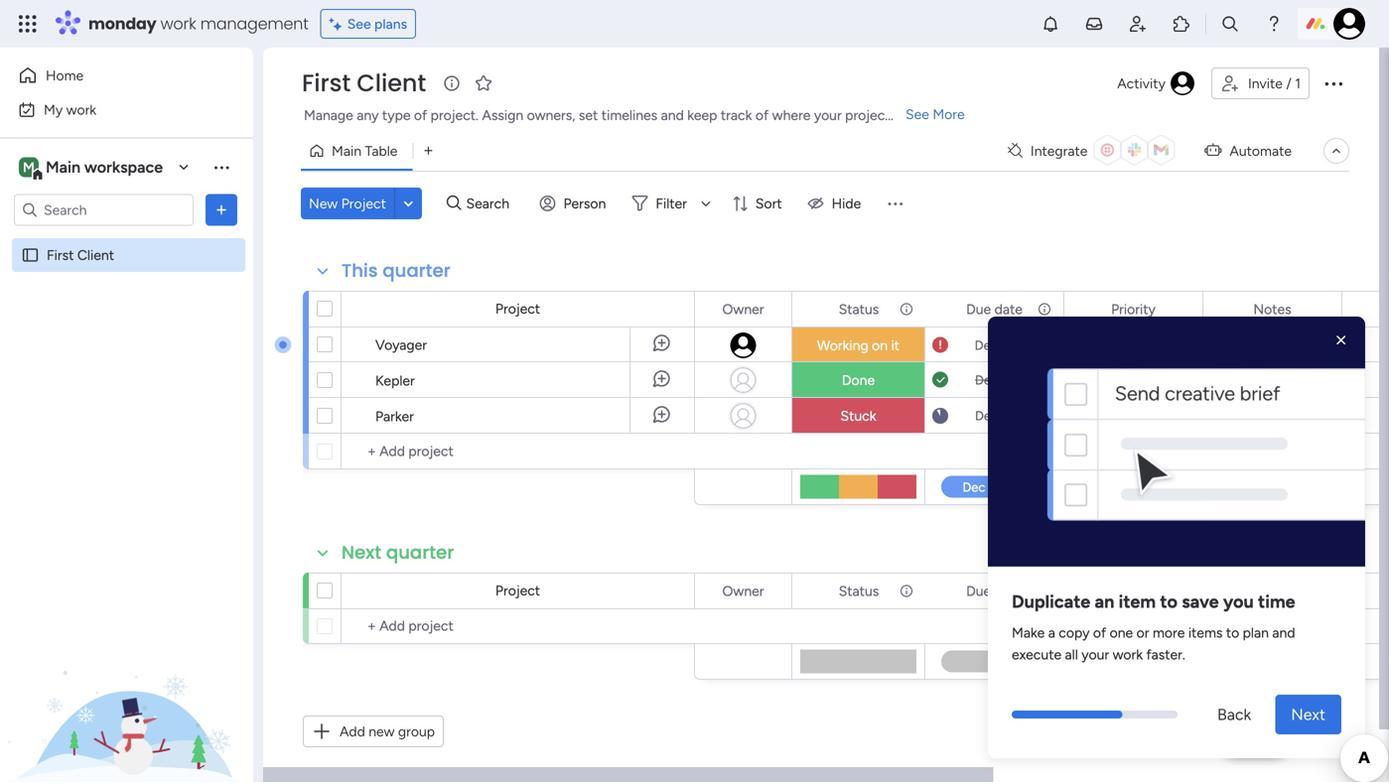 Task type: vqa. For each thing, say whether or not it's contained in the screenshot.
the left Options icon
no



Task type: locate. For each thing, give the bounding box(es) containing it.
priority field up or
[[1107, 581, 1161, 602]]

0 horizontal spatial column information image
[[899, 301, 915, 317]]

0 vertical spatial next
[[342, 540, 382, 566]]

0 vertical spatial notes field
[[1249, 298, 1297, 320]]

show board description image
[[440, 73, 464, 93]]

see inside "button"
[[347, 15, 371, 32]]

group
[[398, 724, 435, 740]]

15
[[1001, 372, 1014, 388]]

kepler
[[375, 372, 415, 389]]

1 horizontal spatial of
[[756, 107, 769, 124]]

automate
[[1230, 143, 1292, 159]]

next for next quarter
[[342, 540, 382, 566]]

1 horizontal spatial column information image
[[1037, 301, 1053, 317]]

0 vertical spatial column information image
[[1037, 301, 1053, 317]]

owner for first owner field from the top of the page
[[723, 301, 764, 318]]

1 horizontal spatial main
[[332, 143, 362, 159]]

1 horizontal spatial client
[[357, 67, 426, 100]]

of right type
[[414, 107, 427, 124]]

quarter inside 'field'
[[383, 258, 451, 284]]

2 vertical spatial project
[[496, 583, 540, 599]]

column information image up a
[[1037, 584, 1053, 599]]

to up 'more'
[[1160, 591, 1178, 613]]

new
[[309, 195, 338, 212]]

notes field up meeting notes
[[1249, 298, 1297, 320]]

next button
[[1276, 695, 1342, 735]]

0 horizontal spatial main
[[46, 158, 81, 177]]

1 vertical spatial project
[[496, 300, 540, 317]]

1 vertical spatial work
[[66, 101, 96, 118]]

status
[[839, 301, 879, 318], [839, 583, 879, 600]]

0 vertical spatial first client
[[302, 67, 426, 100]]

see for see plans
[[347, 15, 371, 32]]

next
[[342, 540, 382, 566], [1291, 706, 1326, 725]]

1 date from the top
[[995, 301, 1023, 318]]

main
[[332, 143, 362, 159], [46, 158, 81, 177]]

filter
[[656, 195, 687, 212]]

your inside make a copy of one or more items to plan and execute all your work faster.
[[1082, 646, 1110, 663]]

work right monday
[[160, 12, 196, 35]]

main inside button
[[332, 143, 362, 159]]

1 vertical spatial owner field
[[718, 581, 769, 602]]

first right 'public board' image
[[47, 247, 74, 264]]

client down search in workspace field
[[77, 247, 114, 264]]

1 vertical spatial priority field
[[1107, 581, 1161, 602]]

1 vertical spatial lottie animation image
[[0, 582, 253, 783]]

due date field up 'make' at the right
[[962, 581, 1028, 602]]

your
[[814, 107, 842, 124], [1082, 646, 1110, 663]]

0 vertical spatial status field
[[834, 298, 884, 320]]

2 owner from the top
[[723, 583, 764, 600]]

integrate
[[1031, 143, 1088, 159]]

Priority field
[[1107, 298, 1161, 320], [1107, 581, 1161, 602]]

column information image for status
[[899, 584, 915, 599]]

1 horizontal spatial lottie animation element
[[988, 317, 1366, 574]]

0 vertical spatial work
[[160, 12, 196, 35]]

1 vertical spatial + add project text field
[[352, 615, 685, 639]]

date up 'make' at the right
[[995, 583, 1023, 600]]

work right my
[[66, 101, 96, 118]]

2 dec from the top
[[975, 372, 998, 388]]

your right all
[[1082, 646, 1110, 663]]

faster.
[[1147, 646, 1186, 663]]

2 status field from the top
[[834, 581, 884, 602]]

1 vertical spatial client
[[77, 247, 114, 264]]

1 vertical spatial owner
[[723, 583, 764, 600]]

to inside make a copy of one or more items to plan and execute all your work faster.
[[1226, 624, 1240, 641]]

1 vertical spatial date
[[995, 583, 1023, 600]]

working
[[817, 337, 869, 354]]

0 vertical spatial lottie animation element
[[988, 317, 1366, 574]]

project inside 'button'
[[341, 195, 386, 212]]

notes
[[1254, 301, 1292, 318], [1254, 583, 1292, 600]]

add new group button
[[303, 716, 444, 748]]

Search in workspace field
[[42, 199, 166, 221]]

dec left 16
[[975, 408, 998, 424]]

of left the one
[[1093, 624, 1107, 641]]

notes up meeting notes
[[1254, 301, 1292, 318]]

priority up or
[[1112, 583, 1156, 600]]

0 vertical spatial project
[[341, 195, 386, 212]]

see left plans
[[347, 15, 371, 32]]

1 vertical spatial first client
[[47, 247, 114, 264]]

you
[[1224, 591, 1254, 613]]

2 horizontal spatial work
[[1113, 646, 1143, 663]]

0 vertical spatial dec
[[975, 338, 998, 354]]

0 vertical spatial column information image
[[899, 301, 915, 317]]

priority
[[1112, 301, 1156, 318], [1112, 583, 1156, 600]]

activity
[[1118, 75, 1166, 92]]

0 horizontal spatial lottie animation element
[[0, 582, 253, 783]]

notes
[[1282, 373, 1315, 389]]

0 vertical spatial due date field
[[962, 298, 1028, 320]]

work for my
[[66, 101, 96, 118]]

close image
[[1332, 331, 1352, 351]]

2 notes field from the top
[[1249, 581, 1297, 602]]

1 vertical spatial next
[[1291, 706, 1326, 725]]

1 horizontal spatial and
[[1273, 624, 1296, 641]]

of for make
[[1093, 624, 1107, 641]]

First Client field
[[297, 67, 431, 100]]

1 vertical spatial notes
[[1254, 583, 1292, 600]]

1 vertical spatial status
[[839, 583, 879, 600]]

back
[[1218, 706, 1252, 725]]

arrow down image
[[694, 192, 718, 216]]

1 vertical spatial column information image
[[899, 584, 915, 599]]

v2 done deadline image
[[933, 371, 949, 390]]

dec for dec 15
[[975, 372, 998, 388]]

0 vertical spatial to
[[1160, 591, 1178, 613]]

column information image
[[1037, 301, 1053, 317], [899, 584, 915, 599]]

first up manage
[[302, 67, 351, 100]]

owner
[[723, 301, 764, 318], [723, 583, 764, 600]]

0 horizontal spatial client
[[77, 247, 114, 264]]

due date up 'make' at the right
[[967, 583, 1023, 600]]

0 vertical spatial your
[[814, 107, 842, 124]]

1 vertical spatial column information image
[[1037, 584, 1053, 599]]

set
[[579, 107, 598, 124]]

back button
[[1202, 695, 1268, 735]]

make
[[1012, 624, 1045, 641]]

Due date field
[[962, 298, 1028, 320], [962, 581, 1028, 602]]

see
[[347, 15, 371, 32], [906, 106, 930, 123]]

to
[[1160, 591, 1178, 613], [1226, 624, 1240, 641]]

and right plan
[[1273, 624, 1296, 641]]

main inside workspace selection element
[[46, 158, 81, 177]]

duplicate
[[1012, 591, 1091, 613]]

see more
[[906, 106, 965, 123]]

1 vertical spatial due
[[967, 583, 991, 600]]

dec left 14
[[975, 338, 998, 354]]

0 vertical spatial notes
[[1254, 301, 1292, 318]]

1 vertical spatial due date
[[967, 583, 1023, 600]]

1 due from the top
[[967, 301, 991, 318]]

0 horizontal spatial see
[[347, 15, 371, 32]]

column information image for due date
[[1037, 301, 1053, 317]]

quarter inside field
[[386, 540, 454, 566]]

due date field up dec 14
[[962, 298, 1028, 320]]

1 horizontal spatial first
[[302, 67, 351, 100]]

column information image
[[899, 301, 915, 317], [1037, 584, 1053, 599]]

1 vertical spatial status field
[[834, 581, 884, 602]]

work inside make a copy of one or more items to plan and execute all your work faster.
[[1113, 646, 1143, 663]]

workspace selection element
[[19, 155, 166, 181]]

1 horizontal spatial see
[[906, 106, 930, 123]]

status for the left column information icon
[[839, 301, 879, 318]]

voyager
[[375, 337, 427, 354]]

0 vertical spatial due
[[967, 301, 991, 318]]

my work
[[44, 101, 96, 118]]

invite members image
[[1128, 14, 1148, 34]]

14
[[1001, 338, 1014, 354]]

of
[[414, 107, 427, 124], [756, 107, 769, 124], [1093, 624, 1107, 641]]

more
[[933, 106, 965, 123]]

inbox image
[[1085, 14, 1104, 34]]

first client right 'public board' image
[[47, 247, 114, 264]]

date up 14
[[995, 301, 1023, 318]]

my
[[44, 101, 63, 118]]

0 horizontal spatial to
[[1160, 591, 1178, 613]]

1 horizontal spatial lottie animation image
[[988, 325, 1366, 574]]

see left the more
[[906, 106, 930, 123]]

workspace
[[84, 158, 163, 177]]

work
[[160, 12, 196, 35], [66, 101, 96, 118], [1113, 646, 1143, 663]]

1 vertical spatial see
[[906, 106, 930, 123]]

0 horizontal spatial lottie animation image
[[0, 582, 253, 783]]

new project button
[[301, 188, 394, 220]]

your right where
[[814, 107, 842, 124]]

1 vertical spatial notes field
[[1249, 581, 1297, 602]]

to left plan
[[1226, 624, 1240, 641]]

dec left the 15
[[975, 372, 998, 388]]

and left keep
[[661, 107, 684, 124]]

Notes field
[[1249, 298, 1297, 320], [1249, 581, 1297, 602]]

0 vertical spatial due date
[[967, 301, 1023, 318]]

option
[[0, 237, 253, 241]]

0 horizontal spatial first client
[[47, 247, 114, 264]]

sort button
[[724, 188, 794, 220]]

see for see more
[[906, 106, 930, 123]]

see more link
[[904, 104, 967, 124]]

dec 14
[[975, 338, 1014, 354]]

0 vertical spatial status
[[839, 301, 879, 318]]

lottie animation element
[[988, 317, 1366, 574], [0, 582, 253, 783]]

and
[[661, 107, 684, 124], [1273, 624, 1296, 641]]

1 vertical spatial due date field
[[962, 581, 1028, 602]]

management
[[200, 12, 309, 35]]

1 vertical spatial first
[[47, 247, 74, 264]]

0 horizontal spatial work
[[66, 101, 96, 118]]

timelines
[[602, 107, 658, 124]]

1 status field from the top
[[834, 298, 884, 320]]

options image for the left column information icon
[[898, 293, 912, 326]]

1 vertical spatial to
[[1226, 624, 1240, 641]]

2 horizontal spatial of
[[1093, 624, 1107, 641]]

2 due from the top
[[967, 583, 991, 600]]

first client
[[302, 67, 426, 100], [47, 247, 114, 264]]

0 vertical spatial quarter
[[383, 258, 451, 284]]

0 vertical spatial first
[[302, 67, 351, 100]]

0 horizontal spatial column information image
[[899, 584, 915, 599]]

notes up plan
[[1254, 583, 1292, 600]]

0 vertical spatial priority
[[1112, 301, 1156, 318]]

main left 'table' on the left of page
[[332, 143, 362, 159]]

due left duplicate
[[967, 583, 991, 600]]

add new group
[[340, 724, 435, 740]]

due date
[[967, 301, 1023, 318], [967, 583, 1023, 600]]

options image
[[1322, 72, 1346, 95], [212, 200, 231, 220], [764, 293, 778, 326], [1175, 293, 1189, 326], [276, 320, 292, 368], [764, 575, 778, 608]]

main workspace
[[46, 158, 163, 177]]

/
[[1287, 75, 1292, 92]]

notes field up plan
[[1249, 581, 1297, 602]]

1 notes from the top
[[1254, 301, 1292, 318]]

Search field
[[461, 190, 521, 218]]

it
[[891, 337, 900, 354]]

time
[[1258, 591, 1296, 613]]

work inside button
[[66, 101, 96, 118]]

plan
[[1243, 624, 1269, 641]]

select product image
[[18, 14, 38, 34]]

1 status from the top
[[839, 301, 879, 318]]

status field for column information image related to status
[[834, 581, 884, 602]]

1 owner from the top
[[723, 301, 764, 318]]

+ Add project text field
[[352, 440, 685, 464], [352, 615, 685, 639]]

1 horizontal spatial work
[[160, 12, 196, 35]]

working on it
[[817, 337, 900, 354]]

1 dec from the top
[[975, 338, 998, 354]]

1
[[1295, 75, 1301, 92]]

first client up any
[[302, 67, 426, 100]]

next inside field
[[342, 540, 382, 566]]

progress bar
[[1012, 711, 1123, 719]]

1 vertical spatial quarter
[[386, 540, 454, 566]]

assign
[[482, 107, 524, 124]]

0 vertical spatial owner field
[[718, 298, 769, 320]]

0 vertical spatial priority field
[[1107, 298, 1161, 320]]

options image
[[898, 293, 912, 326], [1036, 293, 1050, 326], [1314, 293, 1328, 326], [898, 575, 912, 608]]

2 vertical spatial dec
[[975, 408, 998, 424]]

date
[[995, 301, 1023, 318], [995, 583, 1023, 600]]

0 vertical spatial lottie animation image
[[988, 325, 1366, 574]]

1 vertical spatial your
[[1082, 646, 1110, 663]]

work for monday
[[160, 12, 196, 35]]

1 horizontal spatial to
[[1226, 624, 1240, 641]]

of inside make a copy of one or more items to plan and execute all your work faster.
[[1093, 624, 1107, 641]]

menu image
[[885, 194, 905, 214]]

0 horizontal spatial and
[[661, 107, 684, 124]]

monday work management
[[88, 12, 309, 35]]

1 horizontal spatial your
[[1082, 646, 1110, 663]]

2 status from the top
[[839, 583, 879, 600]]

column information image up "it"
[[899, 301, 915, 317]]

1 due date field from the top
[[962, 298, 1028, 320]]

3 dec from the top
[[975, 408, 998, 424]]

1 vertical spatial and
[[1273, 624, 1296, 641]]

collapse board header image
[[1329, 143, 1345, 159]]

quarter for next quarter
[[386, 540, 454, 566]]

invite
[[1248, 75, 1283, 92]]

1 horizontal spatial column information image
[[1037, 584, 1053, 599]]

Owner field
[[718, 298, 769, 320], [718, 581, 769, 602]]

0 horizontal spatial of
[[414, 107, 427, 124]]

noah lott image
[[1334, 8, 1366, 40]]

quarter
[[383, 258, 451, 284], [386, 540, 454, 566]]

invite / 1
[[1248, 75, 1301, 92]]

1 vertical spatial dec
[[975, 372, 998, 388]]

priority up high
[[1112, 301, 1156, 318]]

0 vertical spatial + add project text field
[[352, 440, 685, 464]]

lottie animation image
[[988, 325, 1366, 574], [0, 582, 253, 783]]

next inside button
[[1291, 706, 1326, 725]]

client up type
[[357, 67, 426, 100]]

priority field up high
[[1107, 298, 1161, 320]]

due up dec 14
[[967, 301, 991, 318]]

first
[[302, 67, 351, 100], [47, 247, 74, 264]]

0 vertical spatial see
[[347, 15, 371, 32]]

1 horizontal spatial next
[[1291, 706, 1326, 725]]

Status field
[[834, 298, 884, 320], [834, 581, 884, 602]]

0 horizontal spatial your
[[814, 107, 842, 124]]

0 horizontal spatial first
[[47, 247, 74, 264]]

due date up dec 14
[[967, 301, 1023, 318]]

of right track
[[756, 107, 769, 124]]

2 vertical spatial work
[[1113, 646, 1143, 663]]

options image for column information image related to status
[[898, 575, 912, 608]]

16
[[1001, 408, 1014, 424]]

0 vertical spatial owner
[[723, 301, 764, 318]]

0 horizontal spatial next
[[342, 540, 382, 566]]

1 vertical spatial priority
[[1112, 583, 1156, 600]]

work down the one
[[1113, 646, 1143, 663]]

main right workspace icon
[[46, 158, 81, 177]]

autopilot image
[[1205, 137, 1222, 163]]

keep
[[688, 107, 718, 124]]

0 vertical spatial date
[[995, 301, 1023, 318]]

notifications image
[[1041, 14, 1061, 34]]



Task type: describe. For each thing, give the bounding box(es) containing it.
This quarter field
[[337, 258, 456, 284]]

person button
[[532, 188, 618, 220]]

plans
[[374, 15, 407, 32]]

1 + add project text field from the top
[[352, 440, 685, 464]]

add
[[340, 724, 365, 740]]

help button
[[1221, 726, 1290, 759]]

project for this quarter
[[496, 300, 540, 317]]

1 vertical spatial lottie animation element
[[0, 582, 253, 783]]

medium
[[1109, 408, 1159, 425]]

where
[[772, 107, 811, 124]]

main for main table
[[332, 143, 362, 159]]

done
[[842, 372, 875, 389]]

add view image
[[424, 144, 433, 158]]

main table
[[332, 143, 398, 159]]

help
[[1238, 732, 1273, 752]]

manage
[[304, 107, 353, 124]]

status field for the left column information icon
[[834, 298, 884, 320]]

lottie animation image for lottie animation element to the top
[[988, 325, 1366, 574]]

manage any type of project. assign owners, set timelines and keep track of where your project stands.
[[304, 107, 938, 124]]

2 notes from the top
[[1254, 583, 1292, 600]]

duplicate an item to save you time
[[1012, 591, 1296, 613]]

execute
[[1012, 646, 1062, 663]]

filter button
[[624, 188, 718, 220]]

track
[[721, 107, 752, 124]]

and inside make a copy of one or more items to plan and execute all your work faster.
[[1273, 624, 1296, 641]]

main for main workspace
[[46, 158, 81, 177]]

my work button
[[12, 94, 214, 126]]

0 vertical spatial and
[[661, 107, 684, 124]]

1 priority from the top
[[1112, 301, 1156, 318]]

owners,
[[527, 107, 576, 124]]

meeting notes
[[1231, 373, 1315, 389]]

save
[[1182, 591, 1219, 613]]

dapulse integrations image
[[1008, 144, 1023, 158]]

of for manage
[[414, 107, 427, 124]]

items
[[1189, 624, 1223, 641]]

dec for dec 16
[[975, 408, 998, 424]]

2 due date field from the top
[[962, 581, 1028, 602]]

main table button
[[301, 135, 413, 167]]

hide
[[832, 195, 861, 212]]

2 priority from the top
[[1112, 583, 1156, 600]]

first inside list box
[[47, 247, 74, 264]]

client inside first client list box
[[77, 247, 114, 264]]

project
[[845, 107, 890, 124]]

next quarter
[[342, 540, 454, 566]]

activity button
[[1110, 68, 1204, 99]]

owner for 2nd owner field from the top of the page
[[723, 583, 764, 600]]

table
[[365, 143, 398, 159]]

2 due date from the top
[[967, 583, 1023, 600]]

a
[[1049, 624, 1056, 641]]

make a copy of one or more items to plan and execute all your work faster.
[[1012, 624, 1296, 663]]

Next quarter field
[[337, 540, 459, 566]]

new project
[[309, 195, 386, 212]]

monday
[[88, 12, 156, 35]]

stands.
[[894, 107, 938, 124]]

2 date from the top
[[995, 583, 1023, 600]]

this quarter
[[342, 258, 451, 284]]

1 notes field from the top
[[1249, 298, 1297, 320]]

any
[[357, 107, 379, 124]]

parker
[[375, 408, 414, 425]]

workspace image
[[19, 156, 39, 178]]

an
[[1095, 591, 1115, 613]]

home
[[46, 67, 84, 84]]

copy
[[1059, 624, 1090, 641]]

1 horizontal spatial first client
[[302, 67, 426, 100]]

stuck
[[841, 408, 877, 425]]

1 due date from the top
[[967, 301, 1023, 318]]

dec 16
[[975, 408, 1014, 424]]

new
[[369, 724, 395, 740]]

public board image
[[21, 246, 40, 265]]

see plans
[[347, 15, 407, 32]]

first client list box
[[0, 234, 253, 540]]

angle down image
[[404, 196, 413, 211]]

hide button
[[800, 188, 873, 220]]

next for next
[[1291, 706, 1326, 725]]

first client inside list box
[[47, 247, 114, 264]]

apps image
[[1172, 14, 1192, 34]]

on
[[872, 337, 888, 354]]

v2 overdue deadline image
[[933, 336, 949, 355]]

or
[[1137, 624, 1150, 641]]

search everything image
[[1221, 14, 1241, 34]]

m
[[23, 159, 35, 176]]

see plans button
[[321, 9, 416, 39]]

sort
[[756, 195, 782, 212]]

2 priority field from the top
[[1107, 581, 1161, 602]]

v2 search image
[[447, 192, 461, 215]]

this
[[342, 258, 378, 284]]

0 vertical spatial client
[[357, 67, 426, 100]]

one
[[1110, 624, 1133, 641]]

meeting
[[1231, 373, 1279, 389]]

project.
[[431, 107, 479, 124]]

options image for due date's column information image
[[1036, 293, 1050, 326]]

dec 15
[[975, 372, 1014, 388]]

help image
[[1264, 14, 1284, 34]]

lottie animation image for lottie animation element to the bottom
[[0, 582, 253, 783]]

high
[[1119, 372, 1149, 389]]

home button
[[12, 60, 214, 91]]

status for column information image related to status
[[839, 583, 879, 600]]

1 priority field from the top
[[1107, 298, 1161, 320]]

2 owner field from the top
[[718, 581, 769, 602]]

quarter for this quarter
[[383, 258, 451, 284]]

project for next quarter
[[496, 583, 540, 599]]

dec for dec 14
[[975, 338, 998, 354]]

workspace options image
[[212, 157, 231, 177]]

invite / 1 button
[[1212, 68, 1310, 99]]

2 + add project text field from the top
[[352, 615, 685, 639]]

add to favorites image
[[474, 73, 494, 93]]

item
[[1119, 591, 1156, 613]]

more
[[1153, 624, 1185, 641]]

person
[[564, 195, 606, 212]]

1 owner field from the top
[[718, 298, 769, 320]]

all
[[1065, 646, 1078, 663]]

other
[[1256, 409, 1290, 425]]



